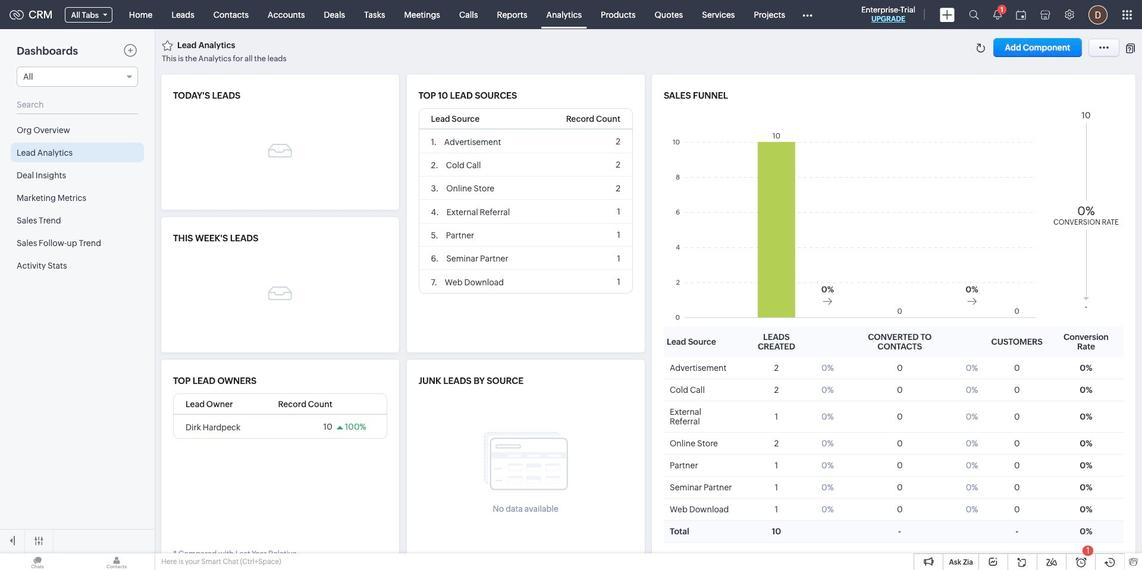 Task type: vqa. For each thing, say whether or not it's contained in the screenshot.
option
no



Task type: describe. For each thing, give the bounding box(es) containing it.
Other Modules field
[[795, 5, 821, 24]]

calendar image
[[1016, 10, 1026, 19]]

Search text field
[[17, 96, 138, 114]]

logo image
[[10, 10, 24, 19]]

search element
[[962, 0, 987, 29]]

create menu image
[[940, 7, 955, 22]]



Task type: locate. For each thing, give the bounding box(es) containing it.
create menu element
[[933, 0, 962, 29]]

chats image
[[0, 554, 75, 571]]

contacts image
[[79, 554, 154, 571]]

search image
[[969, 10, 979, 20]]

signals element
[[987, 0, 1009, 29]]

profile image
[[1089, 5, 1108, 24]]

None field
[[57, 4, 119, 25]]

profile element
[[1082, 0, 1115, 29]]



